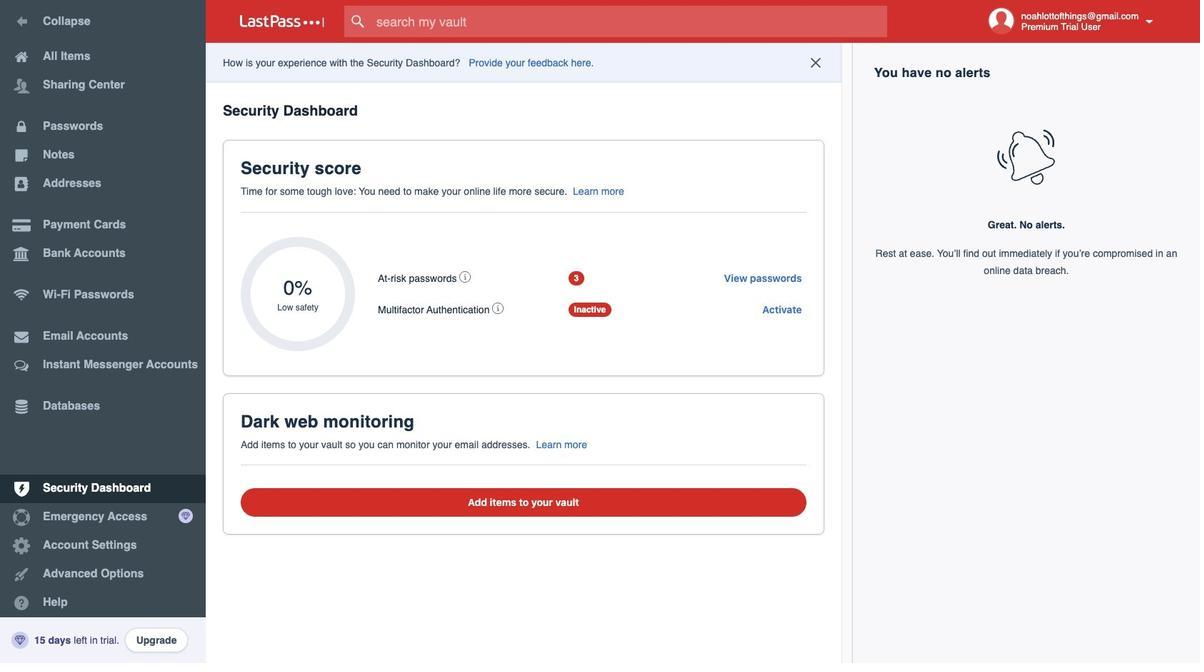 Task type: locate. For each thing, give the bounding box(es) containing it.
search my vault text field
[[344, 6, 915, 37]]

lastpass image
[[240, 15, 324, 28]]

main navigation navigation
[[0, 0, 206, 664]]

Search search field
[[344, 6, 915, 37]]



Task type: vqa. For each thing, say whether or not it's contained in the screenshot.
'New item' image
no



